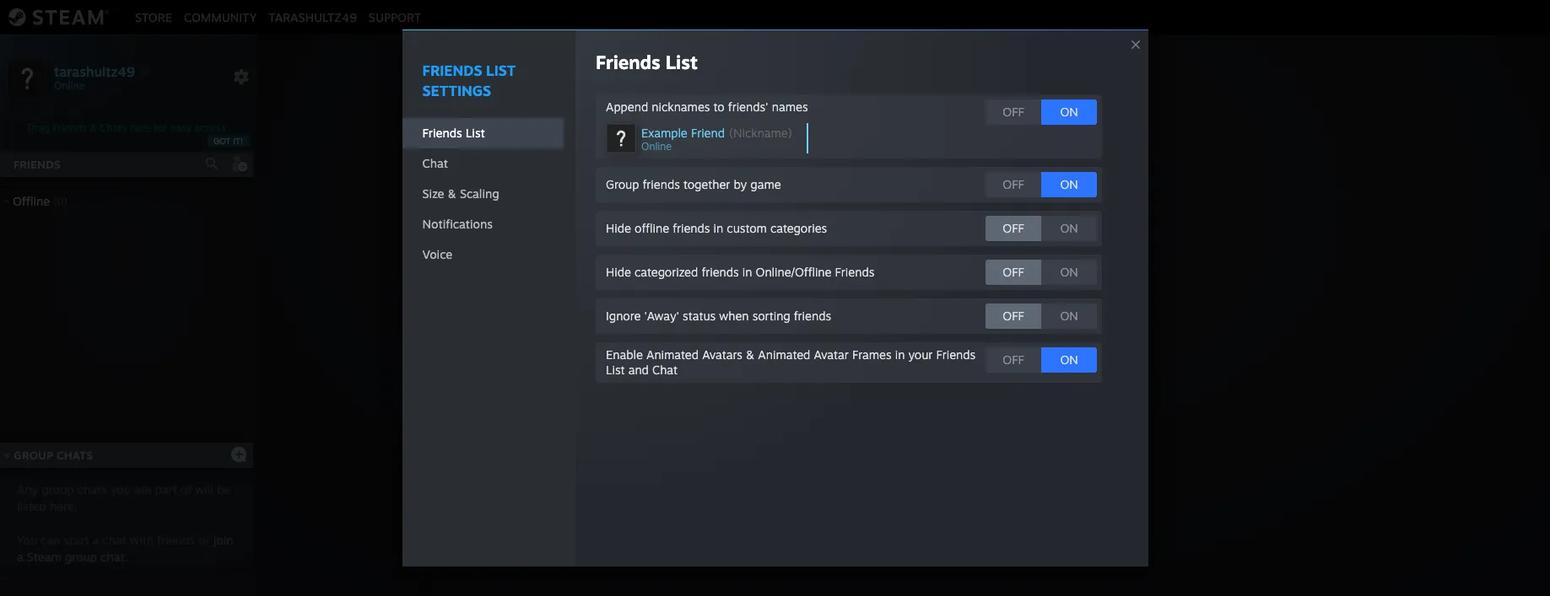 Task type: describe. For each thing, give the bounding box(es) containing it.
easy
[[170, 122, 192, 134]]

)
[[788, 126, 793, 140]]

off for friends
[[1003, 309, 1025, 324]]

on for friends
[[1061, 265, 1079, 280]]

list up nicknames
[[666, 51, 698, 74]]

enable
[[606, 348, 643, 362]]

friends'
[[728, 100, 769, 114]]

1 off from the top
[[1003, 105, 1025, 119]]

0 vertical spatial friends list
[[596, 51, 698, 74]]

are
[[134, 483, 152, 497]]

you
[[17, 534, 37, 548]]

friend inside 'example friend ( nickname ) online'
[[691, 126, 725, 140]]

frames
[[853, 348, 892, 362]]

list inside friends list settings
[[486, 62, 516, 80]]

ignore 'away' status when sorting friends
[[606, 309, 832, 324]]

support
[[369, 10, 421, 24]]

a for steam
[[17, 550, 23, 565]]

list down 'settings'
[[466, 126, 485, 140]]

community
[[184, 10, 257, 24]]

on for categories
[[1061, 221, 1079, 236]]

you
[[110, 483, 131, 497]]

collapse chats list image
[[0, 452, 20, 459]]

chats
[[77, 483, 107, 497]]

support link
[[363, 10, 427, 24]]

ignore
[[606, 309, 641, 324]]

of
[[181, 483, 192, 497]]

0 horizontal spatial chat
[[423, 156, 448, 171]]

store
[[135, 10, 172, 24]]

'away'
[[644, 309, 680, 324]]

notifications
[[423, 217, 493, 232]]

friends right "drag"
[[53, 122, 87, 134]]

custom
[[727, 221, 767, 236]]

together
[[684, 178, 731, 192]]

a for friend
[[823, 324, 831, 341]]

with
[[130, 534, 154, 548]]

size & scaling
[[423, 187, 499, 201]]

tarashultz49 link
[[263, 10, 363, 24]]

hide categorized friends in online/offline friends
[[606, 265, 875, 280]]

join
[[213, 534, 233, 548]]

2 horizontal spatial chat
[[937, 324, 966, 341]]

scaling
[[460, 187, 499, 201]]

friends up 'ignore 'away' status when sorting friends'
[[702, 265, 739, 280]]

example friend ( nickname ) online
[[642, 126, 793, 153]]

categorized
[[635, 265, 698, 280]]

1 on from the top
[[1061, 105, 1079, 119]]

2 on from the top
[[1061, 178, 1079, 192]]

join a steam group chat.
[[17, 534, 233, 565]]

here
[[130, 122, 151, 134]]

example
[[642, 126, 688, 140]]

(
[[729, 126, 734, 140]]

click a friend or group chat to start!
[[789, 324, 1020, 341]]

in for online/offline
[[743, 265, 753, 280]]

list inside enable animated avatars & animated avatar frames in your friends list and chat
[[606, 363, 625, 378]]

avatar
[[814, 348, 849, 362]]

group friends together by game
[[606, 178, 781, 192]]

append
[[606, 100, 648, 114]]

group chats
[[14, 449, 93, 463]]

0 horizontal spatial friends list
[[423, 126, 485, 140]]

start!
[[987, 324, 1020, 341]]

be
[[217, 483, 231, 497]]

& inside enable animated avatars & animated avatar frames in your friends list and chat
[[746, 348, 755, 362]]

friends up append
[[596, 51, 661, 74]]

search my friends list image
[[204, 156, 219, 171]]

for
[[154, 122, 167, 134]]

click
[[789, 324, 819, 341]]

when
[[719, 309, 749, 324]]

part
[[155, 483, 177, 497]]



Task type: vqa. For each thing, say whether or not it's contained in the screenshot.
the rightmost Chats
yes



Task type: locate. For each thing, give the bounding box(es) containing it.
animated down click
[[758, 348, 811, 362]]

categories
[[771, 221, 827, 236]]

2 vertical spatial in
[[895, 348, 905, 362]]

friend up frames
[[834, 324, 874, 341]]

access
[[195, 122, 226, 134]]

1 vertical spatial or
[[198, 534, 210, 548]]

will
[[195, 483, 214, 497]]

1 vertical spatial hide
[[606, 265, 631, 280]]

0 horizontal spatial tarashultz49
[[54, 63, 135, 80]]

1 vertical spatial group
[[895, 324, 933, 341]]

1 horizontal spatial friends list
[[596, 51, 698, 74]]

tarashultz49
[[269, 10, 357, 24], [54, 63, 135, 80]]

2 horizontal spatial in
[[895, 348, 905, 362]]

can
[[41, 534, 60, 548]]

listed
[[17, 500, 46, 514]]

to left start!
[[970, 324, 983, 341]]

or up frames
[[877, 324, 891, 341]]

1 horizontal spatial &
[[448, 187, 457, 201]]

1 horizontal spatial chats
[[100, 122, 127, 134]]

off for avatar
[[1003, 353, 1025, 368]]

0 horizontal spatial &
[[90, 122, 97, 134]]

in down custom
[[743, 265, 753, 280]]

join a steam group chat. link
[[17, 534, 233, 565]]

1 vertical spatial chats
[[56, 449, 93, 463]]

0 horizontal spatial a
[[17, 550, 23, 565]]

friends down 'settings'
[[423, 126, 462, 140]]

group inside join a steam group chat.
[[65, 550, 97, 565]]

1 vertical spatial &
[[448, 187, 457, 201]]

drag
[[27, 122, 50, 134]]

steam
[[27, 550, 62, 565]]

friends list up append
[[596, 51, 698, 74]]

group up offline
[[606, 178, 639, 192]]

0 horizontal spatial in
[[714, 221, 724, 236]]

list up 'settings'
[[486, 62, 516, 80]]

1 vertical spatial tarashultz49
[[54, 63, 135, 80]]

group up here.
[[42, 483, 74, 497]]

in inside enable animated avatars & animated avatar frames in your friends list and chat
[[895, 348, 905, 362]]

drag friends & chats here for easy access
[[27, 122, 226, 134]]

1 vertical spatial friend
[[834, 324, 874, 341]]

a down you at the left bottom
[[17, 550, 23, 565]]

here.
[[50, 500, 78, 514]]

or left join
[[198, 534, 210, 548]]

friends inside friends list settings
[[423, 62, 482, 80]]

append nicknames to friends' names
[[606, 100, 808, 114]]

2 hide from the top
[[606, 265, 631, 280]]

store link
[[129, 10, 178, 24]]

any group chats you are part of will be listed here.
[[17, 483, 231, 514]]

online
[[642, 140, 672, 153]]

group for group chats
[[14, 449, 53, 463]]

nickname
[[734, 126, 788, 140]]

animated
[[647, 348, 699, 362], [758, 348, 811, 362]]

1 horizontal spatial chat
[[653, 363, 678, 378]]

a right click
[[823, 324, 831, 341]]

1 horizontal spatial animated
[[758, 348, 811, 362]]

1 horizontal spatial friend
[[834, 324, 874, 341]]

1 vertical spatial in
[[743, 265, 753, 280]]

hide for hide categorized friends in online/offline friends
[[606, 265, 631, 280]]

you can start a chat with friends or
[[17, 534, 213, 548]]

offline
[[635, 221, 669, 236]]

0 horizontal spatial friend
[[691, 126, 725, 140]]

3 on from the top
[[1061, 221, 1079, 236]]

2 horizontal spatial &
[[746, 348, 755, 362]]

chat.
[[101, 550, 128, 565]]

0 vertical spatial a
[[823, 324, 831, 341]]

friends right with
[[157, 534, 195, 548]]

animated up the and
[[647, 348, 699, 362]]

1 animated from the left
[[647, 348, 699, 362]]

manage friends list settings image
[[233, 68, 250, 85]]

0 horizontal spatial animated
[[647, 348, 699, 362]]

a
[[823, 324, 831, 341], [93, 534, 99, 548], [17, 550, 23, 565]]

1 horizontal spatial in
[[743, 265, 753, 280]]

0 horizontal spatial or
[[198, 534, 210, 548]]

2 vertical spatial a
[[17, 550, 23, 565]]

friends right offline
[[673, 221, 710, 236]]

2 vertical spatial group
[[14, 449, 53, 463]]

on for avatar
[[1061, 353, 1079, 368]]

1 horizontal spatial tarashultz49
[[269, 10, 357, 24]]

0 vertical spatial or
[[877, 324, 891, 341]]

on
[[1061, 105, 1079, 119], [1061, 178, 1079, 192], [1061, 221, 1079, 236], [1061, 265, 1079, 280], [1061, 309, 1079, 324], [1061, 353, 1079, 368]]

to
[[714, 100, 725, 114], [970, 324, 983, 341]]

friends up click
[[794, 309, 832, 324]]

enable animated avatars & animated avatar frames in your friends list and chat
[[606, 348, 976, 378]]

in
[[714, 221, 724, 236], [743, 265, 753, 280], [895, 348, 905, 362]]

friends inside enable animated avatars & animated avatar frames in your friends list and chat
[[937, 348, 976, 362]]

chat inside enable animated avatars & animated avatar frames in your friends list and chat
[[653, 363, 678, 378]]

off for categories
[[1003, 221, 1025, 236]]

0 vertical spatial friend
[[691, 126, 725, 140]]

settings
[[423, 82, 492, 100]]

and
[[629, 363, 649, 378]]

friends list down 'settings'
[[423, 126, 485, 140]]

create a group chat image
[[230, 446, 247, 463]]

friends right your
[[937, 348, 976, 362]]

chat up size
[[423, 156, 448, 171]]

2 animated from the left
[[758, 348, 811, 362]]

chat
[[423, 156, 448, 171], [937, 324, 966, 341], [653, 363, 678, 378]]

off for friends
[[1003, 265, 1025, 280]]

offline
[[13, 194, 50, 209]]

& left 'here'
[[90, 122, 97, 134]]

group
[[606, 178, 639, 192], [895, 324, 933, 341], [14, 449, 53, 463]]

status
[[683, 309, 716, 324]]

0 vertical spatial chats
[[100, 122, 127, 134]]

0 vertical spatial group
[[42, 483, 74, 497]]

0 vertical spatial tarashultz49
[[269, 10, 357, 24]]

1 vertical spatial chat
[[937, 324, 966, 341]]

3 off from the top
[[1003, 221, 1025, 236]]

a left chat
[[93, 534, 99, 548]]

2 vertical spatial chat
[[653, 363, 678, 378]]

hide
[[606, 221, 631, 236], [606, 265, 631, 280]]

friends list settings
[[423, 62, 516, 100]]

1 vertical spatial group
[[65, 550, 97, 565]]

tarashultz49 up drag friends & chats here for easy access
[[54, 63, 135, 80]]

chat left start!
[[937, 324, 966, 341]]

group for group friends together by game
[[606, 178, 639, 192]]

0 vertical spatial hide
[[606, 221, 631, 236]]

by
[[734, 178, 747, 192]]

0 horizontal spatial group
[[14, 449, 53, 463]]

in left custom
[[714, 221, 724, 236]]

any
[[17, 483, 38, 497]]

tarashultz49 left support
[[269, 10, 357, 24]]

0 vertical spatial to
[[714, 100, 725, 114]]

community link
[[178, 10, 263, 24]]

friends list
[[596, 51, 698, 74], [423, 126, 485, 140]]

chats
[[100, 122, 127, 134], [56, 449, 93, 463]]

chat right the and
[[653, 363, 678, 378]]

5 on from the top
[[1061, 309, 1079, 324]]

chat
[[103, 534, 127, 548]]

online/offline
[[756, 265, 832, 280]]

group up any
[[14, 449, 53, 463]]

to left friends'
[[714, 100, 725, 114]]

off
[[1003, 105, 1025, 119], [1003, 178, 1025, 192], [1003, 221, 1025, 236], [1003, 265, 1025, 280], [1003, 309, 1025, 324], [1003, 353, 1025, 368]]

&
[[90, 122, 97, 134], [448, 187, 457, 201], [746, 348, 755, 362]]

friend
[[691, 126, 725, 140], [834, 324, 874, 341]]

chats up chats on the bottom
[[56, 449, 93, 463]]

list
[[666, 51, 698, 74], [486, 62, 516, 80], [466, 126, 485, 140], [606, 363, 625, 378]]

hide for hide offline friends in custom categories
[[606, 221, 631, 236]]

4 on from the top
[[1061, 265, 1079, 280]]

1 horizontal spatial to
[[970, 324, 983, 341]]

group
[[42, 483, 74, 497], [65, 550, 97, 565]]

0 horizontal spatial to
[[714, 100, 725, 114]]

& right size
[[448, 187, 457, 201]]

friends
[[643, 178, 680, 192], [673, 221, 710, 236], [702, 265, 739, 280], [794, 309, 832, 324], [157, 534, 195, 548]]

1 horizontal spatial or
[[877, 324, 891, 341]]

6 off from the top
[[1003, 353, 1025, 368]]

nicknames
[[652, 100, 710, 114]]

group down start
[[65, 550, 97, 565]]

group inside "any group chats you are part of will be listed here."
[[42, 483, 74, 497]]

0 vertical spatial &
[[90, 122, 97, 134]]

1 horizontal spatial group
[[606, 178, 639, 192]]

2 horizontal spatial group
[[895, 324, 933, 341]]

friends down online
[[643, 178, 680, 192]]

6 on from the top
[[1061, 353, 1079, 368]]

2 off from the top
[[1003, 178, 1025, 192]]

size
[[423, 187, 445, 201]]

5 off from the top
[[1003, 309, 1025, 324]]

1 horizontal spatial a
[[93, 534, 99, 548]]

1 vertical spatial a
[[93, 534, 99, 548]]

voice
[[423, 248, 453, 262]]

add a friend image
[[230, 154, 248, 173]]

friends right online/offline
[[835, 265, 875, 280]]

start
[[64, 534, 89, 548]]

in for custom
[[714, 221, 724, 236]]

group up your
[[895, 324, 933, 341]]

names
[[772, 100, 808, 114]]

hide up ignore
[[606, 265, 631, 280]]

1 vertical spatial friends list
[[423, 126, 485, 140]]

4 off from the top
[[1003, 265, 1025, 280]]

chats left 'here'
[[100, 122, 127, 134]]

friends down "drag"
[[14, 158, 61, 171]]

0 vertical spatial chat
[[423, 156, 448, 171]]

your
[[909, 348, 933, 362]]

sorting
[[753, 309, 791, 324]]

friends up 'settings'
[[423, 62, 482, 80]]

game
[[751, 178, 781, 192]]

on for friends
[[1061, 309, 1079, 324]]

in left your
[[895, 348, 905, 362]]

1 hide from the top
[[606, 221, 631, 236]]

friends
[[596, 51, 661, 74], [423, 62, 482, 80], [53, 122, 87, 134], [423, 126, 462, 140], [14, 158, 61, 171], [835, 265, 875, 280], [937, 348, 976, 362]]

0 vertical spatial in
[[714, 221, 724, 236]]

avatars
[[702, 348, 743, 362]]

0 vertical spatial group
[[606, 178, 639, 192]]

2 vertical spatial &
[[746, 348, 755, 362]]

or
[[877, 324, 891, 341], [198, 534, 210, 548]]

hide left offline
[[606, 221, 631, 236]]

friend left (
[[691, 126, 725, 140]]

list down enable
[[606, 363, 625, 378]]

2 horizontal spatial a
[[823, 324, 831, 341]]

& right avatars
[[746, 348, 755, 362]]

hide offline friends in custom categories
[[606, 221, 827, 236]]

0 horizontal spatial chats
[[56, 449, 93, 463]]

1 vertical spatial to
[[970, 324, 983, 341]]

a inside join a steam group chat.
[[17, 550, 23, 565]]



